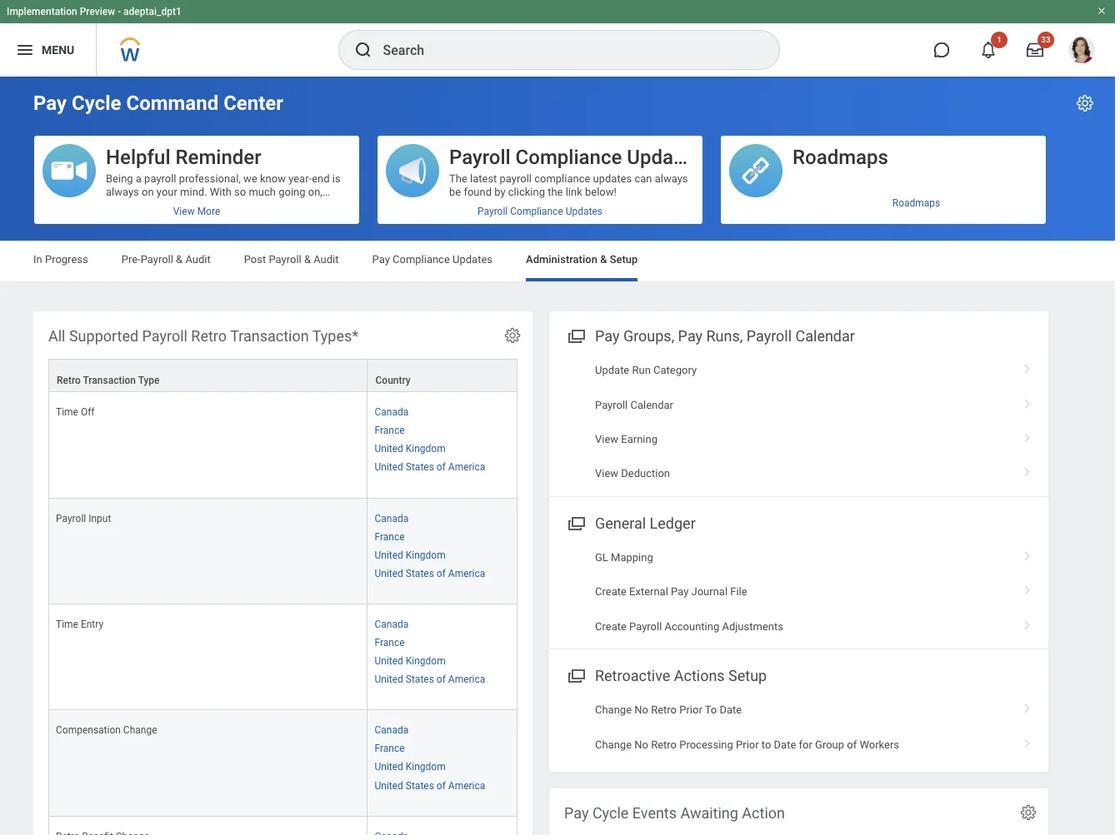 Task type: vqa. For each thing, say whether or not it's contained in the screenshot.
1st Time from the bottom
yes



Task type: describe. For each thing, give the bounding box(es) containing it.
the latest payroll compliance updates can always be found by clicking the link below!
[[449, 173, 688, 198]]

retro transaction type
[[57, 375, 160, 387]]

france for off
[[375, 425, 405, 437]]

can
[[635, 173, 652, 185]]

runs,
[[706, 328, 743, 345]]

action
[[742, 805, 785, 823]]

setup for administration & setup
[[610, 253, 638, 266]]

create external pay journal file
[[595, 586, 747, 599]]

progress
[[45, 253, 88, 266]]

33 button
[[1017, 32, 1054, 68]]

items selected list for payroll input
[[375, 510, 510, 594]]

1 vertical spatial date
[[774, 739, 796, 751]]

retro up retro transaction type popup button
[[191, 328, 227, 345]]

chevron right image for payroll calendar
[[1017, 393, 1038, 410]]

gl mapping link
[[549, 541, 1048, 575]]

0 vertical spatial payroll compliance updates
[[449, 146, 701, 169]]

pre-payroll & audit
[[121, 253, 211, 266]]

group
[[815, 739, 844, 751]]

profile logan mcneil image
[[1068, 37, 1095, 67]]

adeptai_dpt1
[[123, 6, 182, 18]]

gl mapping
[[595, 552, 653, 564]]

2 vertical spatial compliance
[[393, 253, 450, 266]]

roadmaps inside roadmaps button
[[793, 146, 888, 169]]

list for pay
[[549, 353, 1048, 491]]

chevron right image for gl mapping
[[1017, 546, 1038, 562]]

3 & from the left
[[600, 253, 607, 266]]

general
[[595, 515, 646, 532]]

administration & setup
[[526, 253, 638, 266]]

preview
[[80, 6, 115, 18]]

close environment banner image
[[1097, 6, 1107, 16]]

roadmaps inside roadmaps link
[[892, 197, 940, 209]]

6 row from the top
[[48, 817, 518, 836]]

actions
[[674, 668, 725, 685]]

pay for pay compliance updates
[[372, 253, 390, 266]]

to
[[705, 704, 717, 717]]

menu button
[[0, 23, 96, 77]]

france link for off
[[375, 422, 405, 437]]

1 button
[[970, 32, 1008, 68]]

updates inside tab list
[[453, 253, 493, 266]]

states for change
[[406, 780, 434, 792]]

create payroll accounting adjustments
[[595, 621, 783, 633]]

view for view deduction
[[595, 468, 618, 480]]

of for off
[[437, 462, 446, 474]]

by
[[494, 186, 506, 198]]

change no retro processing prior to date for group of workers link
[[549, 728, 1048, 763]]

1 united from the top
[[375, 444, 403, 455]]

payroll compliance updates link
[[378, 199, 703, 224]]

of for entry
[[437, 674, 446, 686]]

row containing time off
[[48, 393, 518, 499]]

1
[[997, 35, 1002, 44]]

link
[[566, 186, 582, 198]]

view earning link
[[549, 422, 1048, 457]]

-
[[118, 6, 121, 18]]

external
[[629, 586, 668, 599]]

france link for entry
[[375, 634, 405, 649]]

post payroll & audit
[[244, 253, 339, 266]]

create external pay journal file link
[[549, 575, 1048, 610]]

cycle for events
[[592, 805, 629, 823]]

chevron right image for prior
[[1017, 699, 1038, 715]]

chevron right image for adjustments
[[1017, 615, 1038, 631]]

7 united from the top
[[375, 762, 403, 774]]

earning
[[621, 433, 658, 446]]

pay groups, pay runs, payroll calendar
[[595, 328, 855, 345]]

list for setup
[[549, 694, 1048, 763]]

menu
[[42, 43, 74, 56]]

retro down 'change no retro prior to date'
[[651, 739, 677, 751]]

for
[[799, 739, 812, 751]]

1 vertical spatial compliance
[[510, 206, 563, 217]]

pay cycle command center
[[33, 92, 283, 115]]

ledger
[[650, 515, 696, 532]]

clicking
[[508, 186, 545, 198]]

post
[[244, 253, 266, 266]]

accounting
[[665, 621, 719, 633]]

0 vertical spatial transaction
[[230, 328, 309, 345]]

states for off
[[406, 462, 434, 474]]

items selected list for compensation change
[[375, 722, 510, 806]]

create payroll accounting adjustments link
[[549, 610, 1048, 644]]

1 vertical spatial payroll compliance updates
[[478, 206, 603, 217]]

united kingdom for payroll input
[[375, 550, 446, 561]]

retro transaction type button
[[49, 360, 367, 392]]

file
[[730, 586, 747, 599]]

groups,
[[623, 328, 674, 345]]

Search Workday  search field
[[383, 32, 745, 68]]

country
[[375, 375, 411, 387]]

the
[[449, 173, 467, 185]]

kingdom for entry
[[406, 656, 446, 668]]

states for input
[[406, 568, 434, 580]]

in progress
[[33, 253, 88, 266]]

4 united from the top
[[375, 568, 403, 580]]

mapping
[[611, 552, 653, 564]]

setup for retroactive actions setup
[[728, 668, 767, 685]]

implementation
[[7, 6, 77, 18]]

compensation change
[[56, 725, 157, 737]]

menu group image for general ledger
[[564, 511, 587, 534]]

2 united from the top
[[375, 462, 403, 474]]

canada link for compensation change
[[375, 722, 409, 737]]

in
[[33, 253, 42, 266]]

below!
[[585, 186, 617, 198]]

france link for change
[[375, 740, 405, 755]]

united states of america link for off
[[375, 459, 485, 474]]

configure pay cycle events awaiting action image
[[1019, 804, 1038, 823]]

create for create payroll accounting adjustments
[[595, 621, 627, 633]]

all supported payroll retro transaction types* element
[[33, 312, 533, 836]]

canada link for time entry
[[375, 616, 409, 631]]

pay cycle events awaiting action
[[564, 805, 785, 823]]

list containing gl mapping
[[549, 541, 1048, 644]]

america for off
[[448, 462, 485, 474]]

1 vertical spatial updates
[[566, 206, 603, 217]]

canada for time entry
[[375, 619, 409, 631]]

united kingdom link for time off
[[375, 440, 446, 455]]

found
[[464, 186, 492, 198]]

pay for pay groups, pay runs, payroll calendar
[[595, 328, 620, 345]]

compliance
[[534, 173, 590, 185]]

change inside all supported payroll retro transaction types* element
[[123, 725, 157, 737]]

row containing compensation change
[[48, 711, 518, 817]]

payroll input
[[56, 513, 111, 525]]

8 united from the top
[[375, 780, 403, 792]]

notifications element
[[1077, 33, 1090, 47]]

input
[[89, 513, 111, 525]]

run
[[632, 364, 651, 377]]

audit for pre-payroll & audit
[[185, 253, 211, 266]]

france link for input
[[375, 528, 405, 543]]

journal
[[691, 586, 728, 599]]

5 united from the top
[[375, 656, 403, 668]]

canada for payroll input
[[375, 513, 409, 525]]

command
[[126, 92, 218, 115]]

change for change no retro prior to date
[[595, 704, 632, 717]]

0 vertical spatial updates
[[627, 146, 701, 169]]

row containing payroll input
[[48, 499, 518, 605]]

menu group image for pay groups, pay runs, payroll calendar
[[564, 324, 587, 347]]

0 vertical spatial calendar
[[795, 328, 855, 345]]

canada for time off
[[375, 407, 409, 418]]

row containing retro transaction type
[[48, 359, 518, 393]]

chevron right image for update run category
[[1017, 358, 1038, 375]]

roadmaps button
[[721, 136, 1046, 199]]

america for change
[[448, 780, 485, 792]]

menu group image
[[564, 664, 587, 687]]

update
[[595, 364, 629, 377]]

pre-
[[121, 253, 141, 266]]

france for entry
[[375, 638, 405, 649]]

reminder
[[175, 146, 261, 169]]

change for change no retro processing prior to date for group of workers
[[595, 739, 632, 751]]

center
[[223, 92, 283, 115]]

chevron right image for change no retro processing prior to date for group of workers
[[1017, 733, 1038, 750]]

administration
[[526, 253, 597, 266]]

view deduction link
[[549, 457, 1048, 491]]

configure all supported payroll retro transaction types* image
[[503, 327, 522, 345]]

implementation preview -   adeptai_dpt1
[[7, 6, 182, 18]]

updates
[[593, 173, 632, 185]]

canada link for payroll input
[[375, 510, 409, 525]]

events
[[632, 805, 677, 823]]

update run category
[[595, 364, 697, 377]]

united kingdom for compensation change
[[375, 762, 446, 774]]



Task type: locate. For each thing, give the bounding box(es) containing it.
prior
[[679, 704, 702, 717], [736, 739, 759, 751]]

2 horizontal spatial &
[[600, 253, 607, 266]]

chevron right image inside the gl mapping link
[[1017, 546, 1038, 562]]

4 chevron right image from the top
[[1017, 733, 1038, 750]]

chevron right image for journal
[[1017, 580, 1038, 597]]

2 united kingdom link from the top
[[375, 546, 446, 561]]

all supported payroll retro transaction types*
[[48, 328, 358, 345]]

create down gl
[[595, 586, 627, 599]]

items selected list for time entry
[[375, 616, 510, 700]]

change
[[595, 704, 632, 717], [123, 725, 157, 737], [595, 739, 632, 751]]

audit left post
[[185, 253, 211, 266]]

1 time from the top
[[56, 407, 78, 418]]

1 view from the top
[[595, 433, 618, 446]]

tab list containing in progress
[[17, 242, 1098, 282]]

0 vertical spatial no
[[634, 704, 648, 717]]

0 horizontal spatial prior
[[679, 704, 702, 717]]

create inside the create payroll accounting adjustments link
[[595, 621, 627, 633]]

time left entry
[[56, 619, 78, 631]]

1 kingdom from the top
[[406, 444, 446, 455]]

1 items selected list from the top
[[375, 403, 510, 488]]

0 horizontal spatial &
[[176, 253, 183, 266]]

off
[[81, 407, 95, 418]]

row containing time entry
[[48, 605, 518, 711]]

1 chevron right image from the top
[[1017, 358, 1038, 375]]

retro
[[191, 328, 227, 345], [57, 375, 81, 387], [651, 704, 677, 717], [651, 739, 677, 751]]

chevron right image inside payroll calendar link
[[1017, 393, 1038, 410]]

payroll compliance updates up the compliance
[[449, 146, 701, 169]]

retroactive actions setup
[[595, 668, 767, 685]]

view for view earning
[[595, 433, 618, 446]]

0 vertical spatial date
[[720, 704, 742, 717]]

no
[[634, 704, 648, 717], [634, 739, 648, 751]]

0 vertical spatial menu group image
[[564, 324, 587, 347]]

chevron right image inside the create payroll accounting adjustments link
[[1017, 615, 1038, 631]]

4 canada link from the top
[[375, 722, 409, 737]]

1 menu group image from the top
[[564, 324, 587, 347]]

time left off
[[56, 407, 78, 418]]

1 united states of america link from the top
[[375, 459, 485, 474]]

0 horizontal spatial cycle
[[72, 92, 121, 115]]

change no retro prior to date link
[[549, 694, 1048, 728]]

main content
[[0, 77, 1115, 836]]

calendar up the update run category link
[[795, 328, 855, 345]]

2 canada link from the top
[[375, 510, 409, 525]]

2 america from the top
[[448, 568, 485, 580]]

list
[[549, 353, 1048, 491], [549, 541, 1048, 644], [549, 694, 1048, 763]]

time off
[[56, 407, 95, 418]]

1 america from the top
[[448, 462, 485, 474]]

chevron right image inside the update run category link
[[1017, 358, 1038, 375]]

compliance down be
[[393, 253, 450, 266]]

canada
[[375, 407, 409, 418], [375, 513, 409, 525], [375, 619, 409, 631], [375, 725, 409, 737]]

0 vertical spatial time
[[56, 407, 78, 418]]

3 united kingdom link from the top
[[375, 653, 446, 668]]

pay compliance updates
[[372, 253, 493, 266]]

2 view from the top
[[595, 468, 618, 480]]

0 vertical spatial prior
[[679, 704, 702, 717]]

cycle left events
[[592, 805, 629, 823]]

0 horizontal spatial audit
[[185, 253, 211, 266]]

transaction
[[230, 328, 309, 345], [83, 375, 136, 387]]

1 horizontal spatial cycle
[[592, 805, 629, 823]]

view
[[595, 433, 618, 446], [595, 468, 618, 480]]

1 create from the top
[[595, 586, 627, 599]]

1 audit from the left
[[185, 253, 211, 266]]

3 list from the top
[[549, 694, 1048, 763]]

justify image
[[15, 40, 35, 60]]

1 vertical spatial view
[[595, 468, 618, 480]]

1 horizontal spatial transaction
[[230, 328, 309, 345]]

transaction up off
[[83, 375, 136, 387]]

2 chevron right image from the top
[[1017, 393, 1038, 410]]

updates down found
[[453, 253, 493, 266]]

chevron right image inside "create external pay journal file" link
[[1017, 580, 1038, 597]]

0 vertical spatial setup
[[610, 253, 638, 266]]

0 horizontal spatial date
[[720, 704, 742, 717]]

roadmaps link
[[721, 190, 1046, 216]]

calendar
[[795, 328, 855, 345], [630, 399, 673, 411]]

1 horizontal spatial prior
[[736, 739, 759, 751]]

france for change
[[375, 744, 405, 755]]

retro inside popup button
[[57, 375, 81, 387]]

4 france link from the top
[[375, 740, 405, 755]]

payroll calendar
[[595, 399, 673, 411]]

& right post
[[304, 253, 311, 266]]

america for entry
[[448, 674, 485, 686]]

1 vertical spatial time
[[56, 619, 78, 631]]

4 united kingdom from the top
[[375, 762, 446, 774]]

france
[[375, 425, 405, 437], [375, 531, 405, 543], [375, 638, 405, 649], [375, 744, 405, 755]]

2 canada from the top
[[375, 513, 409, 525]]

0 vertical spatial cycle
[[72, 92, 121, 115]]

2 kingdom from the top
[[406, 550, 446, 561]]

3 united kingdom from the top
[[375, 656, 446, 668]]

& for post payroll & audit
[[304, 253, 311, 266]]

chevron right image
[[1017, 358, 1038, 375], [1017, 393, 1038, 410], [1017, 546, 1038, 562], [1017, 733, 1038, 750]]

kingdom for off
[[406, 444, 446, 455]]

configure this page image
[[1075, 93, 1095, 113]]

setup inside tab list
[[610, 253, 638, 266]]

change no retro processing prior to date for group of workers
[[595, 739, 899, 751]]

2 united states of america from the top
[[375, 568, 485, 580]]

chevron right image
[[1017, 427, 1038, 444], [1017, 462, 1038, 479], [1017, 580, 1038, 597], [1017, 615, 1038, 631], [1017, 699, 1038, 715]]

0 horizontal spatial updates
[[453, 253, 493, 266]]

2 row from the top
[[48, 393, 518, 499]]

helpful
[[106, 146, 170, 169]]

united kingdom for time entry
[[375, 656, 446, 668]]

1 horizontal spatial updates
[[566, 206, 603, 217]]

2 united states of america link from the top
[[375, 565, 485, 580]]

4 united kingdom link from the top
[[375, 759, 446, 774]]

united states of america for time entry
[[375, 674, 485, 686]]

2 chevron right image from the top
[[1017, 462, 1038, 479]]

0 horizontal spatial transaction
[[83, 375, 136, 387]]

1 horizontal spatial date
[[774, 739, 796, 751]]

view earning
[[595, 433, 658, 446]]

chevron right image inside 'view deduction' link
[[1017, 462, 1038, 479]]

time entry
[[56, 619, 103, 631]]

payroll compliance updates down clicking
[[478, 206, 603, 217]]

1 horizontal spatial calendar
[[795, 328, 855, 345]]

& right "pre-" on the top left of the page
[[176, 253, 183, 266]]

audit for post payroll & audit
[[314, 253, 339, 266]]

1 vertical spatial change
[[123, 725, 157, 737]]

tab list
[[17, 242, 1098, 282]]

kingdom
[[406, 444, 446, 455], [406, 550, 446, 561], [406, 656, 446, 668], [406, 762, 446, 774]]

2 vertical spatial change
[[595, 739, 632, 751]]

1 vertical spatial transaction
[[83, 375, 136, 387]]

united states of america for payroll input
[[375, 568, 485, 580]]

0 vertical spatial compliance
[[516, 146, 622, 169]]

setup
[[610, 253, 638, 266], [728, 668, 767, 685]]

6 united from the top
[[375, 674, 403, 686]]

updates down link
[[566, 206, 603, 217]]

3 states from the top
[[406, 674, 434, 686]]

3 chevron right image from the top
[[1017, 580, 1038, 597]]

1 united kingdom link from the top
[[375, 440, 446, 455]]

2 time from the top
[[56, 619, 78, 631]]

main content containing pay cycle command center
[[0, 77, 1115, 836]]

supported
[[69, 328, 138, 345]]

general ledger
[[595, 515, 696, 532]]

united kingdom link for compensation change
[[375, 759, 446, 774]]

united states of america for time off
[[375, 462, 485, 474]]

compliance
[[516, 146, 622, 169], [510, 206, 563, 217], [393, 253, 450, 266]]

menu group image left general
[[564, 511, 587, 534]]

2 vertical spatial list
[[549, 694, 1048, 763]]

updates up always at the top right of page
[[627, 146, 701, 169]]

1 vertical spatial create
[[595, 621, 627, 633]]

united states of america link for input
[[375, 565, 485, 580]]

calendar down update run category
[[630, 399, 673, 411]]

0 vertical spatial create
[[595, 586, 627, 599]]

&
[[176, 253, 183, 266], [304, 253, 311, 266], [600, 253, 607, 266]]

0 vertical spatial change
[[595, 704, 632, 717]]

3 items selected list from the top
[[375, 616, 510, 700]]

33
[[1041, 35, 1051, 44]]

france link
[[375, 422, 405, 437], [375, 528, 405, 543], [375, 634, 405, 649], [375, 740, 405, 755]]

chevron right image inside change no retro processing prior to date for group of workers link
[[1017, 733, 1038, 750]]

4 kingdom from the top
[[406, 762, 446, 774]]

audit
[[185, 253, 211, 266], [314, 253, 339, 266]]

the
[[548, 186, 563, 198]]

payroll compliance updates
[[449, 146, 701, 169], [478, 206, 603, 217]]

prior left 'to'
[[736, 739, 759, 751]]

4 canada from the top
[[375, 725, 409, 737]]

1 chevron right image from the top
[[1017, 427, 1038, 444]]

1 france from the top
[[375, 425, 405, 437]]

3 united from the top
[[375, 550, 403, 561]]

1 vertical spatial setup
[[728, 668, 767, 685]]

3 canada from the top
[[375, 619, 409, 631]]

kingdom for change
[[406, 762, 446, 774]]

united states of america link for entry
[[375, 671, 485, 686]]

1 & from the left
[[176, 253, 183, 266]]

1 vertical spatial roadmaps
[[892, 197, 940, 209]]

5 chevron right image from the top
[[1017, 699, 1038, 715]]

compliance down clicking
[[510, 206, 563, 217]]

be
[[449, 186, 461, 198]]

view left 'deduction'
[[595, 468, 618, 480]]

4 united states of america link from the top
[[375, 777, 485, 792]]

4 france from the top
[[375, 744, 405, 755]]

2 create from the top
[[595, 621, 627, 633]]

payroll inside row
[[56, 513, 86, 525]]

1 vertical spatial list
[[549, 541, 1048, 644]]

prior left to
[[679, 704, 702, 717]]

united kingdom link for time entry
[[375, 653, 446, 668]]

menu banner
[[0, 0, 1115, 77]]

deduction
[[621, 468, 670, 480]]

4 row from the top
[[48, 605, 518, 711]]

adjustments
[[722, 621, 783, 633]]

united states of america
[[375, 462, 485, 474], [375, 568, 485, 580], [375, 674, 485, 686], [375, 780, 485, 792]]

5 row from the top
[[48, 711, 518, 817]]

setup right administration
[[610, 253, 638, 266]]

united states of america link for change
[[375, 777, 485, 792]]

search image
[[353, 40, 373, 60]]

4 items selected list from the top
[[375, 722, 510, 806]]

to
[[762, 739, 771, 751]]

1 horizontal spatial setup
[[728, 668, 767, 685]]

updates
[[627, 146, 701, 169], [566, 206, 603, 217], [453, 253, 493, 266]]

france for input
[[375, 531, 405, 543]]

no for prior
[[634, 704, 648, 717]]

chevron right image inside change no retro prior to date link
[[1017, 699, 1038, 715]]

1 states from the top
[[406, 462, 434, 474]]

payroll
[[500, 173, 532, 185]]

items selected list
[[375, 403, 510, 488], [375, 510, 510, 594], [375, 616, 510, 700], [375, 722, 510, 806]]

2 list from the top
[[549, 541, 1048, 644]]

helpful reminder
[[106, 146, 261, 169]]

3 canada link from the top
[[375, 616, 409, 631]]

1 horizontal spatial roadmaps
[[892, 197, 940, 209]]

time
[[56, 407, 78, 418], [56, 619, 78, 631]]

united kingdom link for payroll input
[[375, 546, 446, 561]]

1 list from the top
[[549, 353, 1048, 491]]

2 no from the top
[[634, 739, 648, 751]]

entry
[[81, 619, 103, 631]]

0 horizontal spatial calendar
[[630, 399, 673, 411]]

update run category link
[[549, 353, 1048, 388]]

gl
[[595, 552, 608, 564]]

1 horizontal spatial audit
[[314, 253, 339, 266]]

create up retroactive
[[595, 621, 627, 633]]

states
[[406, 462, 434, 474], [406, 568, 434, 580], [406, 674, 434, 686], [406, 780, 434, 792]]

menu group image
[[564, 324, 587, 347], [564, 511, 587, 534]]

2 audit from the left
[[314, 253, 339, 266]]

1 vertical spatial cycle
[[592, 805, 629, 823]]

no down retroactive
[[634, 704, 648, 717]]

0 vertical spatial list
[[549, 353, 1048, 491]]

1 horizontal spatial &
[[304, 253, 311, 266]]

1 united kingdom from the top
[[375, 444, 446, 455]]

view left earning
[[595, 433, 618, 446]]

audit right post
[[314, 253, 339, 266]]

0 vertical spatial view
[[595, 433, 618, 446]]

menu group image right configure all supported payroll retro transaction types* icon
[[564, 324, 587, 347]]

3 america from the top
[[448, 674, 485, 686]]

country button
[[368, 360, 517, 392]]

list containing change no retro prior to date
[[549, 694, 1048, 763]]

& right administration
[[600, 253, 607, 266]]

kingdom for input
[[406, 550, 446, 561]]

2 menu group image from the top
[[564, 511, 587, 534]]

2 france link from the top
[[375, 528, 405, 543]]

1 france link from the top
[[375, 422, 405, 437]]

3 united states of america from the top
[[375, 674, 485, 686]]

united states of america for compensation change
[[375, 780, 485, 792]]

3 france from the top
[[375, 638, 405, 649]]

united kingdom
[[375, 444, 446, 455], [375, 550, 446, 561], [375, 656, 446, 668], [375, 762, 446, 774]]

3 row from the top
[[48, 499, 518, 605]]

awaiting
[[680, 805, 738, 823]]

transaction left types*
[[230, 328, 309, 345]]

2 vertical spatial updates
[[453, 253, 493, 266]]

type
[[138, 375, 160, 387]]

1 vertical spatial prior
[[736, 739, 759, 751]]

3 united states of america link from the top
[[375, 671, 485, 686]]

view deduction
[[595, 468, 670, 480]]

of for input
[[437, 568, 446, 580]]

0 vertical spatial roadmaps
[[793, 146, 888, 169]]

date right 'to'
[[774, 739, 796, 751]]

3 kingdom from the top
[[406, 656, 446, 668]]

2 france from the top
[[375, 531, 405, 543]]

canada for compensation change
[[375, 725, 409, 737]]

chevron right image inside view earning link
[[1017, 427, 1038, 444]]

time for time off
[[56, 407, 78, 418]]

1 vertical spatial calendar
[[630, 399, 673, 411]]

time for time entry
[[56, 619, 78, 631]]

no down 'change no retro prior to date'
[[634, 739, 648, 751]]

& for pre-payroll & audit
[[176, 253, 183, 266]]

1 canada link from the top
[[375, 403, 409, 418]]

2 united kingdom from the top
[[375, 550, 446, 561]]

of for change
[[437, 780, 446, 792]]

pay for pay cycle command center
[[33, 92, 67, 115]]

items selected list for time off
[[375, 403, 510, 488]]

america for input
[[448, 568, 485, 580]]

united kingdom link
[[375, 440, 446, 455], [375, 546, 446, 561], [375, 653, 446, 668], [375, 759, 446, 774]]

notifications large image
[[980, 42, 997, 58]]

setup right actions
[[728, 668, 767, 685]]

2 states from the top
[[406, 568, 434, 580]]

states for entry
[[406, 674, 434, 686]]

create inside "create external pay journal file" link
[[595, 586, 627, 599]]

processing
[[679, 739, 733, 751]]

retro down retroactive actions setup on the right bottom of page
[[651, 704, 677, 717]]

canada link for time off
[[375, 403, 409, 418]]

1 vertical spatial no
[[634, 739, 648, 751]]

1 no from the top
[[634, 704, 648, 717]]

4 chevron right image from the top
[[1017, 615, 1038, 631]]

workers
[[860, 739, 899, 751]]

3 chevron right image from the top
[[1017, 546, 1038, 562]]

create for create external pay journal file
[[595, 586, 627, 599]]

united states of america link
[[375, 459, 485, 474], [375, 565, 485, 580], [375, 671, 485, 686], [375, 777, 485, 792]]

0 horizontal spatial setup
[[610, 253, 638, 266]]

pay
[[33, 92, 67, 115], [372, 253, 390, 266], [595, 328, 620, 345], [678, 328, 703, 345], [671, 586, 689, 599], [564, 805, 589, 823]]

compliance up the compliance
[[516, 146, 622, 169]]

1 canada from the top
[[375, 407, 409, 418]]

category
[[653, 364, 697, 377]]

3 france link from the top
[[375, 634, 405, 649]]

always
[[655, 173, 688, 185]]

united
[[375, 444, 403, 455], [375, 462, 403, 474], [375, 550, 403, 561], [375, 568, 403, 580], [375, 656, 403, 668], [375, 674, 403, 686], [375, 762, 403, 774], [375, 780, 403, 792]]

change right compensation
[[123, 725, 157, 737]]

united kingdom for time off
[[375, 444, 446, 455]]

2 & from the left
[[304, 253, 311, 266]]

pay for pay cycle events awaiting action
[[564, 805, 589, 823]]

1 united states of america from the top
[[375, 462, 485, 474]]

4 states from the top
[[406, 780, 434, 792]]

payroll calendar link
[[549, 388, 1048, 422]]

calendar inside "list"
[[630, 399, 673, 411]]

0 horizontal spatial roadmaps
[[793, 146, 888, 169]]

4 united states of america from the top
[[375, 780, 485, 792]]

retroactive
[[595, 668, 670, 685]]

change down retroactive
[[595, 704, 632, 717]]

4 america from the top
[[448, 780, 485, 792]]

row
[[48, 359, 518, 393], [48, 393, 518, 499], [48, 499, 518, 605], [48, 605, 518, 711], [48, 711, 518, 817], [48, 817, 518, 836]]

cycle down menu
[[72, 92, 121, 115]]

2 items selected list from the top
[[375, 510, 510, 594]]

list containing update run category
[[549, 353, 1048, 491]]

1 vertical spatial menu group image
[[564, 511, 587, 534]]

change down 'change no retro prior to date'
[[595, 739, 632, 751]]

cycle for command
[[72, 92, 121, 115]]

all
[[48, 328, 65, 345]]

transaction inside popup button
[[83, 375, 136, 387]]

1 row from the top
[[48, 359, 518, 393]]

retro up time off at left
[[57, 375, 81, 387]]

change no retro prior to date
[[595, 704, 742, 717]]

no for processing
[[634, 739, 648, 751]]

2 horizontal spatial updates
[[627, 146, 701, 169]]

payroll
[[449, 146, 511, 169], [478, 206, 508, 217], [141, 253, 173, 266], [269, 253, 301, 266], [142, 328, 187, 345], [746, 328, 792, 345], [595, 399, 628, 411], [56, 513, 86, 525], [629, 621, 662, 633]]

inbox large image
[[1027, 42, 1043, 58]]

date right to
[[720, 704, 742, 717]]



